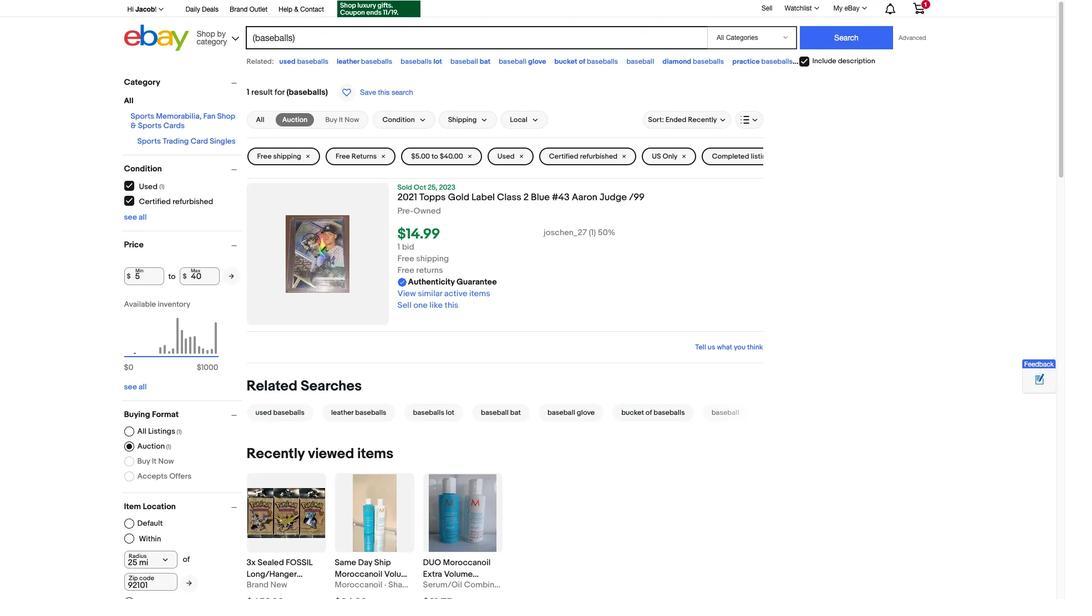 Task type: describe. For each thing, give the bounding box(es) containing it.
us only link
[[642, 148, 696, 165]]

category
[[197, 37, 227, 46]]

oct
[[414, 183, 426, 192]]

buying
[[124, 409, 150, 420]]

guarantee
[[457, 277, 497, 287]]

all for price
[[139, 382, 147, 392]]

daily
[[186, 6, 200, 13]]

memorabilia,
[[156, 112, 202, 121]]

sealed
[[258, 558, 284, 568]]

search
[[392, 88, 413, 97]]

free returns
[[336, 152, 377, 161]]

3x sealed fossil long/hanger booster packs (artset) w
[[247, 558, 314, 599]]

used for used
[[498, 152, 515, 161]]

class
[[497, 192, 521, 203]]

brand new
[[247, 580, 287, 590]]

baseball link for related searches
[[698, 404, 753, 422]]

local
[[510, 115, 527, 124]]

$ 1000
[[197, 363, 218, 372]]

1000
[[201, 363, 218, 372]]

baseballs lot inside baseballs lot link
[[413, 408, 454, 417]]

!
[[155, 6, 157, 13]]

sold  oct 25, 2023 2021 topps gold label class 2 blue #43 aaron judge /99 pre-owned
[[397, 183, 645, 216]]

auction link
[[276, 113, 314, 126]]

free down bid
[[397, 254, 414, 264]]

& inside the sports memorabilia, fan shop & sports cards
[[131, 121, 136, 130]]

8.5
[[382, 593, 393, 599]]

moroccanoil · shampoo
[[335, 580, 425, 590]]

free up view
[[397, 265, 414, 276]]

and
[[461, 581, 475, 591]]

0 horizontal spatial to
[[168, 272, 175, 281]]

used link
[[488, 148, 533, 165]]

$40.00
[[440, 152, 463, 161]]

sell link
[[757, 4, 777, 12]]

blue
[[531, 192, 550, 203]]

help & contact link
[[279, 4, 324, 16]]

viewed
[[308, 446, 354, 463]]

main content containing $14.99
[[247, 72, 794, 599]]

50%
[[598, 228, 615, 238]]

duo moroccanoil extra volume shampoo and conditioner 2.4 heading
[[423, 558, 498, 599]]

0 vertical spatial bat
[[480, 57, 491, 66]]

daily deals link
[[186, 4, 219, 16]]

judge
[[600, 192, 627, 203]]

advanced
[[899, 34, 926, 41]]

0 horizontal spatial buy
[[137, 457, 150, 466]]

0 vertical spatial certified refurbished link
[[539, 148, 636, 165]]

free down all link
[[257, 152, 272, 161]]

apply within filter image
[[186, 580, 192, 587]]

$ up available
[[127, 272, 131, 280]]

0 horizontal spatial recently
[[247, 446, 305, 463]]

see all for price
[[124, 382, 147, 392]]

3x sealed fossil long/hanger booster packs (artset) wotc original pokemon cards image
[[247, 488, 325, 538]]

completed listings link
[[702, 148, 793, 165]]

and
[[373, 581, 388, 591]]

shampoo inside duo moroccanoil extra volume shampoo and conditioner 2.4
[[423, 581, 459, 591]]

fossil
[[286, 558, 313, 568]]

1 horizontal spatial now
[[345, 115, 359, 124]]

shop by category button
[[192, 25, 242, 49]]

1 vertical spatial certified refurbished link
[[124, 196, 214, 206]]

see all button for price
[[124, 382, 147, 392]]

$ 0
[[124, 363, 133, 372]]

1 horizontal spatial certified
[[549, 152, 578, 161]]

help & contact
[[279, 6, 324, 13]]

0 vertical spatial baseballs lot
[[401, 57, 442, 66]]

0 vertical spatial of
[[579, 57, 585, 66]]

include description
[[812, 57, 875, 66]]

see all for condition
[[124, 212, 147, 222]]

all link
[[249, 113, 271, 126]]

my
[[834, 4, 843, 12]]

(1) for auction
[[166, 443, 171, 450]]

feedback
[[1024, 361, 1054, 368]]

2 horizontal spatial of
[[646, 408, 652, 417]]

packs
[[278, 581, 300, 591]]

serum/oil combination
[[423, 580, 513, 590]]

0 horizontal spatial certified refurbished
[[139, 197, 213, 206]]

0 horizontal spatial now
[[158, 457, 174, 466]]

auction for auction
[[282, 115, 308, 124]]

1 result for (baseballs)
[[247, 87, 328, 98]]

 (1) Items text field
[[175, 428, 182, 435]]

Minimum value $5 text field
[[124, 267, 164, 285]]

all inside main content
[[256, 115, 264, 124]]

baseballs lot link
[[400, 404, 468, 422]]

2023
[[439, 183, 455, 192]]

duo moroccanoil extra volume shampoo and conditioner 2.4 link
[[423, 557, 502, 599]]

volume inside same day ship moroccanoil volume shampoo and conditioner 8.5 fl
[[384, 569, 413, 580]]

tell us what you think link
[[695, 343, 763, 352]]

related:
[[247, 57, 274, 66]]

$14.99
[[397, 226, 440, 243]]

shipping inside 'joschen_27 (1) 50% 1 bid free shipping free returns authenticity guarantee view similar active items sell one like this'
[[416, 254, 449, 264]]

·
[[384, 580, 386, 590]]

0 vertical spatial leather baseballs
[[337, 57, 392, 66]]

1 vertical spatial bucket
[[621, 408, 644, 417]]

long/hanger
[[247, 569, 297, 580]]

lot inside baseballs lot link
[[446, 408, 454, 417]]

sell inside account navigation
[[762, 4, 772, 12]]

0 horizontal spatial buy it now
[[137, 457, 174, 466]]

us
[[708, 343, 715, 352]]

buy it now link
[[319, 113, 366, 126]]

recently inside dropdown button
[[688, 115, 717, 124]]

brand for brand outlet
[[230, 6, 248, 13]]

default
[[137, 519, 163, 528]]

& inside account navigation
[[294, 6, 298, 13]]

(1) inside all listings (1)
[[177, 428, 182, 435]]

free left 'returns'
[[336, 152, 350, 161]]

item
[[124, 501, 141, 512]]

1 inside 'joschen_27 (1) 50% 1 bid free shipping free returns authenticity guarantee view similar active items sell one like this'
[[397, 242, 400, 253]]

bucket of baseballs link
[[608, 404, 698, 422]]

deals
[[202, 6, 219, 13]]

brand for brand new
[[247, 580, 269, 590]]

us only
[[652, 152, 678, 161]]

completed listings
[[712, 152, 774, 161]]

pre-
[[397, 206, 414, 216]]

2021 topps gold label class 2 blue #43 aaron judge /99 heading
[[397, 192, 645, 203]]

singles
[[210, 136, 236, 146]]

1 vertical spatial baseball bat
[[481, 408, 521, 417]]

$5.00
[[411, 152, 430, 161]]

moroccanoil inside duo moroccanoil extra volume shampoo and conditioner 2.4
[[443, 558, 491, 568]]

new
[[270, 580, 287, 590]]

2 vertical spatial of
[[183, 555, 190, 564]]

sell inside 'joschen_27 (1) 50% 1 bid free shipping free returns authenticity guarantee view similar active items sell one like this'
[[397, 300, 412, 311]]

watchlist link
[[779, 2, 824, 15]]

duo moroccanoil extra volume shampoo and conditioner 2.4 oz fine to medium hair image
[[429, 474, 496, 552]]

conditioner inside same day ship moroccanoil volume shampoo and conditioner 8.5 fl
[[335, 593, 380, 599]]

conditioner inside duo moroccanoil extra volume shampoo and conditioner 2.4
[[423, 593, 468, 599]]

glove inside main content
[[577, 408, 595, 417]]

this inside button
[[378, 88, 390, 97]]

us
[[652, 152, 661, 161]]

0 horizontal spatial it
[[152, 457, 157, 466]]

0 vertical spatial bucket of baseballs
[[554, 57, 618, 66]]

hi jacob !
[[127, 5, 157, 13]]

related searches
[[247, 378, 362, 395]]

1 horizontal spatial buy
[[325, 115, 337, 124]]

0 horizontal spatial lot
[[434, 57, 442, 66]]

volume inside duo moroccanoil extra volume shampoo and conditioner 2.4
[[444, 569, 473, 580]]

0 horizontal spatial glove
[[528, 57, 546, 66]]

1 for 1 result for (baseballs)
[[247, 87, 249, 98]]

price
[[124, 240, 144, 250]]

brand outlet link
[[230, 4, 268, 16]]

0 vertical spatial all
[[124, 96, 133, 105]]

0 horizontal spatial condition
[[124, 164, 162, 174]]

contact
[[300, 6, 324, 13]]

returns
[[352, 152, 377, 161]]

category button
[[124, 77, 242, 88]]

sports memorabilia, fan shop & sports cards link
[[131, 112, 235, 130]]

25,
[[428, 183, 437, 192]]

1 vertical spatial certified
[[139, 197, 171, 206]]

1 horizontal spatial condition
[[382, 115, 415, 124]]



Task type: locate. For each thing, give the bounding box(es) containing it.
volume up and
[[444, 569, 473, 580]]

certified
[[549, 152, 578, 161], [139, 197, 171, 206]]

1
[[924, 1, 927, 8], [247, 87, 249, 98], [397, 242, 400, 253]]

now down save this search button on the left of page
[[345, 115, 359, 124]]

items right viewed
[[357, 446, 393, 463]]

brand up (artset)
[[247, 580, 269, 590]]

shampoo down same
[[335, 581, 371, 591]]

1 horizontal spatial condition button
[[373, 111, 435, 129]]

sort: ended recently
[[648, 115, 717, 124]]

shop by category banner
[[121, 0, 933, 54]]

0 vertical spatial &
[[294, 6, 298, 13]]

1 vertical spatial now
[[158, 457, 174, 466]]

baseball glove
[[499, 57, 546, 66], [548, 408, 595, 417]]

it up free returns on the top left of the page
[[339, 115, 343, 124]]

& left cards
[[131, 121, 136, 130]]

to right $5.00
[[432, 152, 438, 161]]

1 see all from the top
[[124, 212, 147, 222]]

1 horizontal spatial shipping
[[416, 254, 449, 264]]

card
[[191, 136, 208, 146]]

refurbished up price dropdown button
[[173, 197, 213, 206]]

shop
[[197, 29, 215, 38], [217, 112, 235, 121]]

by
[[217, 29, 226, 38]]

1 horizontal spatial all
[[137, 427, 146, 436]]

1 conditioner from the left
[[335, 593, 380, 599]]

1 vertical spatial 1
[[247, 87, 249, 98]]

shop left by
[[197, 29, 215, 38]]

(1) left 50%
[[589, 228, 596, 238]]

recently down the used baseballs link
[[247, 446, 305, 463]]

$5.00 to $40.00
[[411, 152, 463, 161]]

1 vertical spatial certified refurbished
[[139, 197, 213, 206]]

used baseballs up '(baseballs)' at the left top
[[279, 57, 328, 66]]

certified refurbished inside main content
[[549, 152, 618, 161]]

rawlings baseballs
[[801, 57, 861, 66]]

2 see all from the top
[[124, 382, 147, 392]]

all down category
[[124, 96, 133, 105]]

1 see all button from the top
[[124, 212, 147, 222]]

all up buying
[[139, 382, 147, 392]]

0 vertical spatial condition
[[382, 115, 415, 124]]

1 vertical spatial buy
[[137, 457, 150, 466]]

1 vertical spatial used
[[139, 182, 158, 191]]

0 vertical spatial buy it now
[[325, 115, 359, 124]]

0 vertical spatial used baseballs
[[279, 57, 328, 66]]

sports for sports memorabilia, fan shop & sports cards
[[131, 112, 154, 121]]

bat inside main content
[[510, 408, 521, 417]]

include
[[812, 57, 836, 66]]

(1) for joschen_27
[[589, 228, 596, 238]]

sports trading card singles
[[137, 136, 236, 146]]

0 vertical spatial glove
[[528, 57, 546, 66]]

save
[[360, 88, 376, 97]]

$ up buying
[[124, 363, 129, 372]]

0 vertical spatial condition button
[[373, 111, 435, 129]]

(1) for used
[[159, 183, 164, 190]]

leather baseballs down the searches at the left bottom of page
[[331, 408, 386, 417]]

refurbished up aaron on the right
[[580, 152, 618, 161]]

tell us what you think
[[695, 343, 763, 352]]

1 inside 1 link
[[924, 1, 927, 8]]

sell left watchlist
[[762, 4, 772, 12]]

0 vertical spatial items
[[469, 289, 490, 299]]

buy it now down auction (1)
[[137, 457, 174, 466]]

1 horizontal spatial recently
[[688, 115, 717, 124]]

Authenticity Guarantee text field
[[397, 276, 497, 288]]

0 horizontal spatial used
[[139, 182, 158, 191]]

used inside main content
[[498, 152, 515, 161]]

2021
[[397, 192, 417, 203]]

all down 'result'
[[256, 115, 264, 124]]

2 all from the top
[[139, 382, 147, 392]]

buy right auction link
[[325, 115, 337, 124]]

1 horizontal spatial of
[[579, 57, 585, 66]]

$ up inventory
[[183, 272, 187, 280]]

1 vertical spatial lot
[[446, 408, 454, 417]]

within
[[139, 534, 161, 543]]

1 horizontal spatial items
[[469, 289, 490, 299]]

0 horizontal spatial sell
[[397, 300, 412, 311]]

0 horizontal spatial volume
[[384, 569, 413, 580]]

like
[[430, 300, 443, 311]]

(1) down listings
[[166, 443, 171, 450]]

1 vertical spatial buy it now
[[137, 457, 174, 466]]

leather baseballs link
[[318, 404, 400, 422]]

used right related:
[[279, 57, 296, 66]]

1 horizontal spatial sell
[[762, 4, 772, 12]]

shipping button
[[439, 111, 497, 129]]

0 vertical spatial see
[[124, 212, 137, 222]]

get the coupon image
[[337, 1, 421, 17]]

shop inside shop by category
[[197, 29, 215, 38]]

recently right ended
[[688, 115, 717, 124]]

daily deals
[[186, 6, 219, 13]]

moroccanoil inside same day ship moroccanoil volume shampoo and conditioner 8.5 fl
[[335, 569, 382, 580]]

used inside main content
[[255, 408, 272, 417]]

see for price
[[124, 382, 137, 392]]

1 vertical spatial condition
[[124, 164, 162, 174]]

my ebay
[[834, 4, 860, 12]]

joschen_27 (1) 50% 1 bid free shipping free returns authenticity guarantee view similar active items sell one like this
[[397, 228, 615, 311]]

certified refurbished link down used (1)
[[124, 196, 214, 206]]

0 vertical spatial all
[[139, 212, 147, 222]]

bucket of baseballs inside main content
[[621, 408, 685, 417]]

certified down used (1)
[[139, 197, 171, 206]]

baseball link
[[627, 57, 654, 66], [698, 404, 753, 422]]

2 horizontal spatial 1
[[924, 1, 927, 8]]

condition
[[382, 115, 415, 124], [124, 164, 162, 174]]

0 vertical spatial leather
[[337, 57, 359, 66]]

0 horizontal spatial used
[[255, 408, 272, 417]]

1 vertical spatial leather baseballs
[[331, 408, 386, 417]]

/99
[[629, 192, 645, 203]]

leather baseballs
[[337, 57, 392, 66], [331, 408, 386, 417]]

1 vertical spatial it
[[152, 457, 157, 466]]

duo moroccanoil extra volume shampoo and conditioner 2.4
[[423, 558, 498, 599]]

(1) down trading
[[159, 183, 164, 190]]

bucket of baseballs
[[554, 57, 618, 66], [621, 408, 685, 417]]

0 horizontal spatial this
[[378, 88, 390, 97]]

1 vertical spatial of
[[646, 408, 652, 417]]

1 horizontal spatial to
[[432, 152, 438, 161]]

1 horizontal spatial used
[[498, 152, 515, 161]]

sold
[[397, 183, 412, 192]]

1 left 'result'
[[247, 87, 249, 98]]

price button
[[124, 240, 242, 250]]

2 horizontal spatial all
[[256, 115, 264, 124]]

see all button
[[124, 212, 147, 222], [124, 382, 147, 392]]

baseball
[[450, 57, 478, 66], [499, 57, 526, 66], [627, 57, 654, 66], [481, 408, 509, 417], [548, 408, 575, 417], [712, 408, 739, 417]]

items inside 'joschen_27 (1) 50% 1 bid free shipping free returns authenticity guarantee view similar active items sell one like this'
[[469, 289, 490, 299]]

0 horizontal spatial bucket of baseballs
[[554, 57, 618, 66]]

1 vertical spatial bat
[[510, 408, 521, 417]]

1 vertical spatial see all button
[[124, 382, 147, 392]]

all
[[139, 212, 147, 222], [139, 382, 147, 392]]

1 vertical spatial recently
[[247, 446, 305, 463]]

Maximum value $40 text field
[[180, 267, 220, 285]]

(1) inside auction (1)
[[166, 443, 171, 450]]

auction for auction (1)
[[137, 442, 165, 451]]

1 left bid
[[397, 242, 400, 253]]

conditioner down serum/oil
[[423, 593, 468, 599]]

listing options selector. list view selected. image
[[740, 115, 758, 124]]

used (1)
[[139, 182, 164, 191]]

3x sealed fossil long/hanger booster packs (artset) w heading
[[247, 558, 314, 599]]

0 vertical spatial brand
[[230, 6, 248, 13]]

save this search button
[[335, 83, 416, 102]]

(1) right listings
[[177, 428, 182, 435]]

baseball glove link
[[534, 404, 608, 422]]

refurbished inside main content
[[580, 152, 618, 161]]

1 all from the top
[[139, 212, 147, 222]]

graph of available inventory between $5.0 and $40.0 image
[[124, 300, 218, 378]]

all for condition
[[139, 212, 147, 222]]

hi
[[127, 6, 134, 13]]

see all button down 0
[[124, 382, 147, 392]]

2 conditioner from the left
[[423, 593, 468, 599]]

0 vertical spatial see all button
[[124, 212, 147, 222]]

0 vertical spatial see all
[[124, 212, 147, 222]]

baseball bat link
[[468, 404, 534, 422]]

0 horizontal spatial bat
[[480, 57, 491, 66]]

leather inside main content
[[331, 408, 354, 417]]

3x
[[247, 558, 256, 568]]

1 horizontal spatial used
[[279, 57, 296, 66]]

offers
[[169, 472, 192, 481]]

condition down search
[[382, 115, 415, 124]]

see all up price
[[124, 212, 147, 222]]

1 horizontal spatial shop
[[217, 112, 235, 121]]

condition button down sports trading card singles link
[[124, 164, 242, 174]]

1 horizontal spatial it
[[339, 115, 343, 124]]

aaron
[[572, 192, 597, 203]]

see for condition
[[124, 212, 137, 222]]

buying format
[[124, 409, 179, 420]]

certified up #43
[[549, 152, 578, 161]]

ebay
[[845, 4, 860, 12]]

cards
[[163, 121, 185, 130]]

1 vertical spatial shop
[[217, 112, 235, 121]]

& right help
[[294, 6, 298, 13]]

2021 topps gold label class 2 blue #43 aaron judge /99 image
[[286, 215, 349, 293]]

1 vertical spatial glove
[[577, 408, 595, 417]]

ship
[[374, 558, 391, 568]]

0 vertical spatial baseball bat
[[450, 57, 491, 66]]

#43
[[552, 192, 570, 203]]

condition up used (1)
[[124, 164, 162, 174]]

Search for anything text field
[[247, 27, 705, 48]]

1 vertical spatial baseballs lot
[[413, 408, 454, 417]]

brand left outlet
[[230, 6, 248, 13]]

booster
[[247, 581, 276, 591]]

day
[[358, 558, 372, 568]]

all up price
[[139, 212, 147, 222]]

one
[[413, 300, 428, 311]]

baseball glove inside main content
[[548, 408, 595, 417]]

same
[[335, 558, 356, 568]]

to inside main content
[[432, 152, 438, 161]]

0 vertical spatial shipping
[[273, 152, 301, 161]]

certified refurbished link up aaron on the right
[[539, 148, 636, 165]]

fan
[[203, 112, 215, 121]]

bat
[[480, 57, 491, 66], [510, 408, 521, 417]]

None text field
[[124, 573, 177, 591]]

0 vertical spatial baseball glove
[[499, 57, 546, 66]]

volume down ship
[[384, 569, 413, 580]]

account navigation
[[121, 0, 933, 19]]

shop right 'fan'
[[217, 112, 235, 121]]

1 up the advanced 'link'
[[924, 1, 927, 8]]

accepts
[[137, 472, 168, 481]]

1 vertical spatial brand
[[247, 580, 269, 590]]

result
[[251, 87, 273, 98]]

1 vertical spatial sell
[[397, 300, 412, 311]]

0 vertical spatial shop
[[197, 29, 215, 38]]

this right save
[[378, 88, 390, 97]]

1 horizontal spatial baseball glove
[[548, 408, 595, 417]]

lot down the search for anything text field
[[434, 57, 442, 66]]

same day ship moroccanoil volume shampoo and conditioner 8.5 fl heading
[[335, 558, 413, 599]]

buying format button
[[124, 409, 242, 420]]

0 horizontal spatial items
[[357, 446, 393, 463]]

category
[[124, 77, 160, 88]]

see all button up price
[[124, 212, 147, 222]]

shipping up returns
[[416, 254, 449, 264]]

see all button for condition
[[124, 212, 147, 222]]

shipping down auction "text box"
[[273, 152, 301, 161]]

related
[[247, 378, 297, 395]]

see down 0
[[124, 382, 137, 392]]

(1) inside used (1)
[[159, 183, 164, 190]]

condition button down search
[[373, 111, 435, 129]]

used baseballs inside main content
[[255, 408, 305, 417]]

buy it now inside main content
[[325, 115, 359, 124]]

0 vertical spatial used
[[279, 57, 296, 66]]

0 horizontal spatial conditioner
[[335, 593, 380, 599]]

1 vertical spatial this
[[445, 300, 458, 311]]

accepts offers
[[137, 472, 192, 481]]

0 vertical spatial this
[[378, 88, 390, 97]]

certified refurbished
[[549, 152, 618, 161], [139, 197, 213, 206]]

0 vertical spatial now
[[345, 115, 359, 124]]

items down guarantee
[[469, 289, 490, 299]]

used for used (1)
[[139, 182, 158, 191]]

to right minimum value $5 text box
[[168, 272, 175, 281]]

1 for 1
[[924, 1, 927, 8]]

0 horizontal spatial shipping
[[273, 152, 301, 161]]

None submit
[[800, 26, 893, 49]]

brand inside account navigation
[[230, 6, 248, 13]]

this inside 'joschen_27 (1) 50% 1 bid free shipping free returns authenticity guarantee view similar active items sell one like this'
[[445, 300, 458, 311]]

diamond baseballs
[[663, 57, 724, 66]]

used baseballs down related
[[255, 408, 305, 417]]

leather baseballs up save
[[337, 57, 392, 66]]

2 see from the top
[[124, 382, 137, 392]]

$ up buying format dropdown button
[[197, 363, 201, 372]]

0 vertical spatial refurbished
[[580, 152, 618, 161]]

sell down view
[[397, 300, 412, 311]]

0 horizontal spatial bucket
[[554, 57, 577, 66]]

this down active
[[445, 300, 458, 311]]

leather up save this search button on the left of page
[[337, 57, 359, 66]]

lot left baseball bat link
[[446, 408, 454, 417]]

(1) inside 'joschen_27 (1) 50% 1 bid free shipping free returns authenticity guarantee view similar active items sell one like this'
[[589, 228, 596, 238]]

see all down 0
[[124, 382, 147, 392]]

0 horizontal spatial shop
[[197, 29, 215, 38]]

description
[[838, 57, 875, 66]]

certified refurbished up aaron on the right
[[549, 152, 618, 161]]

watchlist
[[785, 4, 812, 12]]

brand outlet
[[230, 6, 268, 13]]

 (1) Items text field
[[165, 443, 171, 450]]

1 vertical spatial auction
[[137, 442, 165, 451]]

1 horizontal spatial conditioner
[[423, 593, 468, 599]]

leather baseballs inside main content
[[331, 408, 386, 417]]

same day ship moroccanoil volume shampoo and conditioner 8.5 fl link
[[335, 557, 414, 599]]

1 volume from the left
[[384, 569, 413, 580]]

1 horizontal spatial volume
[[444, 569, 473, 580]]

same day ship moroccanoil volume shampoo and conditioner 8.5 fl oz duo image
[[353, 474, 396, 552]]

all down buying
[[137, 427, 146, 436]]

1 vertical spatial used
[[255, 408, 272, 417]]

certified refurbished down used (1)
[[139, 197, 213, 206]]

shampoo inside same day ship moroccanoil volume shampoo and conditioner 8.5 fl
[[335, 581, 371, 591]]

1 horizontal spatial certified refurbished link
[[539, 148, 636, 165]]

condition button inside main content
[[373, 111, 435, 129]]

sell one like this link
[[397, 300, 458, 311]]

1 vertical spatial items
[[357, 446, 393, 463]]

listings
[[148, 427, 175, 436]]

it down auction (1)
[[152, 457, 157, 466]]

buy up accepts
[[137, 457, 150, 466]]

sports for sports trading card singles
[[137, 136, 161, 146]]

now down  (1) items text field
[[158, 457, 174, 466]]

free
[[257, 152, 272, 161], [336, 152, 350, 161], [397, 254, 414, 264], [397, 265, 414, 276]]

shampoo down the "extra"
[[423, 581, 459, 591]]

default link
[[124, 519, 163, 529]]

0 horizontal spatial of
[[183, 555, 190, 564]]

2 vertical spatial 1
[[397, 242, 400, 253]]

conditioner down moroccanoil · shampoo
[[335, 593, 380, 599]]

auction down 1 result for (baseballs)
[[282, 115, 308, 124]]

sort:
[[648, 115, 664, 124]]

baseball link for related:
[[627, 57, 654, 66]]

0
[[129, 363, 133, 372]]

0 horizontal spatial refurbished
[[173, 197, 213, 206]]

1 vertical spatial condition button
[[124, 164, 242, 174]]

0 vertical spatial sell
[[762, 4, 772, 12]]

see up price
[[124, 212, 137, 222]]

used down related
[[255, 408, 272, 417]]

none submit inside shop by category banner
[[800, 26, 893, 49]]

shampoo right ·
[[388, 580, 425, 590]]

all listings (1)
[[137, 427, 182, 436]]

outlet
[[249, 6, 268, 13]]

0 horizontal spatial condition button
[[124, 164, 242, 174]]

jacob
[[135, 5, 155, 13]]

0 vertical spatial recently
[[688, 115, 717, 124]]

0 vertical spatial bucket
[[554, 57, 577, 66]]

1 vertical spatial refurbished
[[173, 197, 213, 206]]

leather down the searches at the left bottom of page
[[331, 408, 354, 417]]

used baseballs
[[279, 57, 328, 66], [255, 408, 305, 417]]

main content
[[247, 72, 794, 599]]

sort: ended recently button
[[643, 111, 731, 129]]

0 vertical spatial to
[[432, 152, 438, 161]]

practice
[[732, 57, 760, 66]]

buy it now up free returns on the top left of the page
[[325, 115, 359, 124]]

0 horizontal spatial auction
[[137, 442, 165, 451]]

you
[[734, 343, 746, 352]]

2 volume from the left
[[444, 569, 473, 580]]

1 horizontal spatial auction
[[282, 115, 308, 124]]

shop inside the sports memorabilia, fan shop & sports cards
[[217, 112, 235, 121]]

view similar active items link
[[397, 289, 490, 299]]

lot
[[434, 57, 442, 66], [446, 408, 454, 417]]

2 see all button from the top
[[124, 382, 147, 392]]

auction down all listings (1)
[[137, 442, 165, 451]]

Auction selected text field
[[282, 115, 308, 125]]

0 horizontal spatial baseball glove
[[499, 57, 546, 66]]

1 see from the top
[[124, 212, 137, 222]]

1 vertical spatial all
[[256, 115, 264, 124]]



Task type: vqa. For each thing, say whether or not it's contained in the screenshot.
1st Feedback on our suggestions Link from the bottom of the page
no



